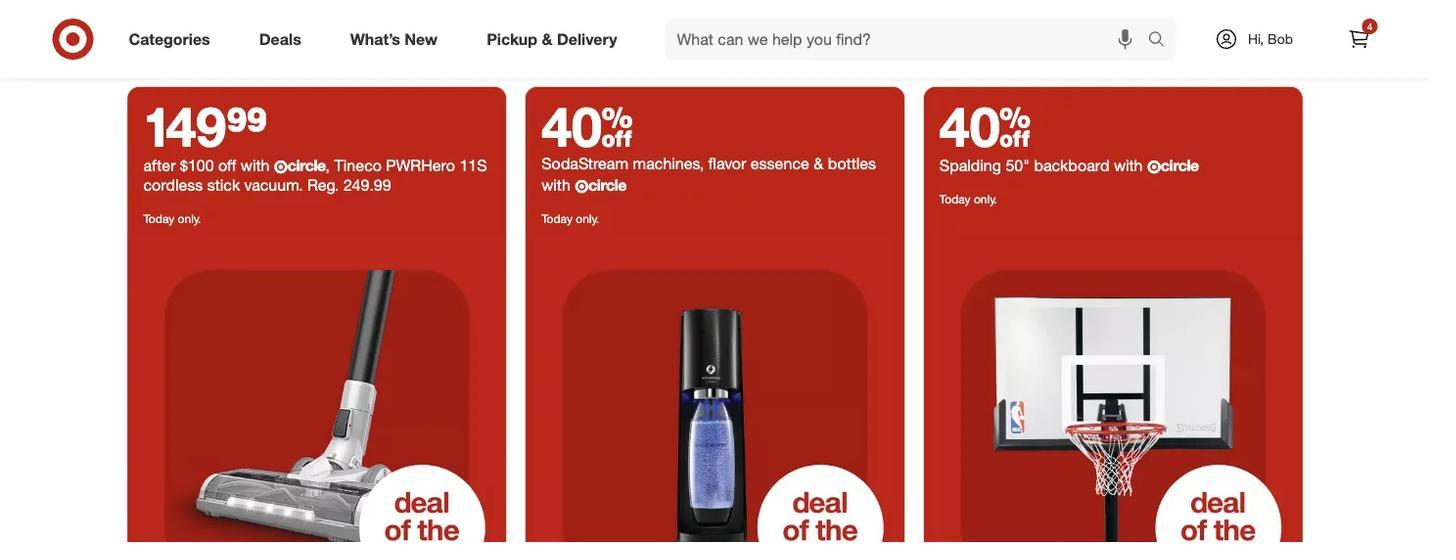 Task type: describe. For each thing, give the bounding box(es) containing it.
hi, bob
[[1249, 30, 1294, 48]]

cordless
[[143, 176, 203, 195]]

149
[[143, 93, 227, 159]]

11s
[[460, 156, 487, 176]]

249.99
[[343, 176, 391, 195]]

50"
[[1006, 156, 1030, 176]]

with for backboard
[[1114, 156, 1143, 176]]

what's new
[[350, 29, 438, 49]]

4
[[1368, 20, 1373, 32]]

sodastream
[[542, 154, 629, 174]]

categories
[[129, 29, 210, 49]]

pickup & delivery link
[[470, 18, 642, 61]]

target deal of the day image for after $100 off with
[[128, 234, 507, 544]]

with inside sodastream machines, flavor essence & bottles with
[[542, 176, 571, 195]]

circle for sodastream machines, flavor essence & bottles with
[[589, 176, 627, 195]]

sodastream machines, flavor essence & bottles with
[[542, 154, 877, 195]]

delivery
[[557, 29, 618, 49]]

what's new link
[[334, 18, 462, 61]]

99
[[227, 93, 268, 159]]

0 horizontal spatial &
[[542, 29, 553, 49]]

search button
[[1140, 18, 1187, 65]]

bottles
[[828, 154, 877, 174]]

circle for after $100 off with
[[288, 156, 326, 176]]

40 for spalding
[[940, 93, 1032, 159]]

backboard
[[1035, 156, 1110, 176]]

off
[[218, 156, 236, 176]]

today only. for spalding 50" backboard with
[[940, 192, 998, 206]]

after $100 off with
[[143, 156, 274, 176]]

essence
[[751, 154, 810, 174]]

today only. for after $100 off with
[[143, 211, 201, 226]]

40 for sodastream
[[542, 93, 633, 159]]

target deal of the day image for spalding 50" backboard with
[[924, 234, 1303, 544]]

pickup
[[487, 29, 538, 49]]

flavor
[[709, 154, 747, 174]]



Task type: locate. For each thing, give the bounding box(es) containing it.
only. for after
[[178, 211, 201, 226]]

circle
[[288, 156, 326, 176], [1161, 156, 1199, 176], [589, 176, 627, 195]]

today only. down "sodastream"
[[542, 211, 599, 226]]

1 horizontal spatial today only.
[[542, 211, 599, 226]]

2 horizontal spatial today
[[940, 192, 971, 206]]

today only. for sodastream machines, flavor essence & bottles with
[[542, 211, 599, 226]]

today for sodastream machines, flavor essence & bottles with
[[542, 211, 573, 226]]

1 horizontal spatial &
[[814, 154, 824, 174]]

40
[[542, 93, 633, 159], [940, 93, 1032, 159]]

stick
[[207, 176, 240, 195]]

machines,
[[633, 154, 704, 174]]

today down spalding
[[940, 192, 971, 206]]

2 horizontal spatial only.
[[974, 192, 998, 206]]

0 horizontal spatial today
[[143, 211, 175, 226]]

& right the pickup
[[542, 29, 553, 49]]

149 99
[[143, 93, 268, 159]]

today down cordless
[[143, 211, 175, 226]]

only. down cordless
[[178, 211, 201, 226]]

reg.
[[307, 176, 339, 195]]

2 horizontal spatial circle
[[1161, 156, 1199, 176]]

target deal of the day image for sodastream machines, flavor essence & bottles with
[[526, 234, 905, 544]]

only. for spalding
[[974, 192, 998, 206]]

What can we help you find? suggestions appear below search field
[[666, 18, 1153, 61]]

pickup & delivery
[[487, 29, 618, 49]]

& inside sodastream machines, flavor essence & bottles with
[[814, 154, 824, 174]]

1 horizontal spatial only.
[[576, 211, 599, 226]]

0 horizontal spatial with
[[241, 156, 270, 176]]

bob
[[1268, 30, 1294, 48]]

today for spalding 50" backboard with
[[940, 192, 971, 206]]

target deal of the day image
[[128, 0, 1303, 67], [924, 234, 1303, 544], [128, 234, 507, 544], [526, 234, 905, 544]]

categories link
[[112, 18, 235, 61]]

new
[[405, 29, 438, 49]]

with right backboard
[[1114, 156, 1143, 176]]

, tineco pwrhero 11s cordless stick vacuum. reg. 249.99
[[143, 156, 487, 195]]

1 horizontal spatial circle
[[589, 176, 627, 195]]

with down "sodastream"
[[542, 176, 571, 195]]

1 vertical spatial &
[[814, 154, 824, 174]]

40 left backboard
[[940, 93, 1032, 159]]

spalding 50" backboard with
[[940, 156, 1148, 176]]

0 horizontal spatial only.
[[178, 211, 201, 226]]

today only. down cordless
[[143, 211, 201, 226]]

only.
[[974, 192, 998, 206], [178, 211, 201, 226], [576, 211, 599, 226]]

only. for sodastream
[[576, 211, 599, 226]]

2 40 from the left
[[940, 93, 1032, 159]]

after
[[143, 156, 176, 176]]

1 40 from the left
[[542, 93, 633, 159]]

today for after $100 off with
[[143, 211, 175, 226]]

2 horizontal spatial with
[[1114, 156, 1143, 176]]

&
[[542, 29, 553, 49], [814, 154, 824, 174]]

today only. down spalding
[[940, 192, 998, 206]]

& left bottles
[[814, 154, 824, 174]]

what's
[[350, 29, 401, 49]]

search
[[1140, 31, 1187, 51]]

spalding
[[940, 156, 1002, 176]]

circle for spalding 50" backboard with
[[1161, 156, 1199, 176]]

$100
[[180, 156, 214, 176]]

vacuum.
[[244, 176, 303, 195]]

,
[[326, 156, 330, 176]]

today down "sodastream"
[[542, 211, 573, 226]]

40 down delivery at the left of page
[[542, 93, 633, 159]]

only. down spalding
[[974, 192, 998, 206]]

0 horizontal spatial circle
[[288, 156, 326, 176]]

2 horizontal spatial today only.
[[940, 192, 998, 206]]

deals
[[259, 29, 301, 49]]

deals link
[[243, 18, 326, 61]]

tineco
[[334, 156, 382, 176]]

1 horizontal spatial today
[[542, 211, 573, 226]]

today only.
[[940, 192, 998, 206], [143, 211, 201, 226], [542, 211, 599, 226]]

with up vacuum.
[[241, 156, 270, 176]]

0 vertical spatial &
[[542, 29, 553, 49]]

hi,
[[1249, 30, 1265, 48]]

today
[[940, 192, 971, 206], [143, 211, 175, 226], [542, 211, 573, 226]]

with
[[241, 156, 270, 176], [1114, 156, 1143, 176], [542, 176, 571, 195]]

1 horizontal spatial 40
[[940, 93, 1032, 159]]

pwrhero
[[386, 156, 455, 176]]

0 horizontal spatial 40
[[542, 93, 633, 159]]

1 horizontal spatial with
[[542, 176, 571, 195]]

4 link
[[1338, 18, 1381, 61]]

with for off
[[241, 156, 270, 176]]

0 horizontal spatial today only.
[[143, 211, 201, 226]]

only. down "sodastream"
[[576, 211, 599, 226]]



Task type: vqa. For each thing, say whether or not it's contained in the screenshot.
shop all hearth & hand with magnolia in the right top of the page
no



